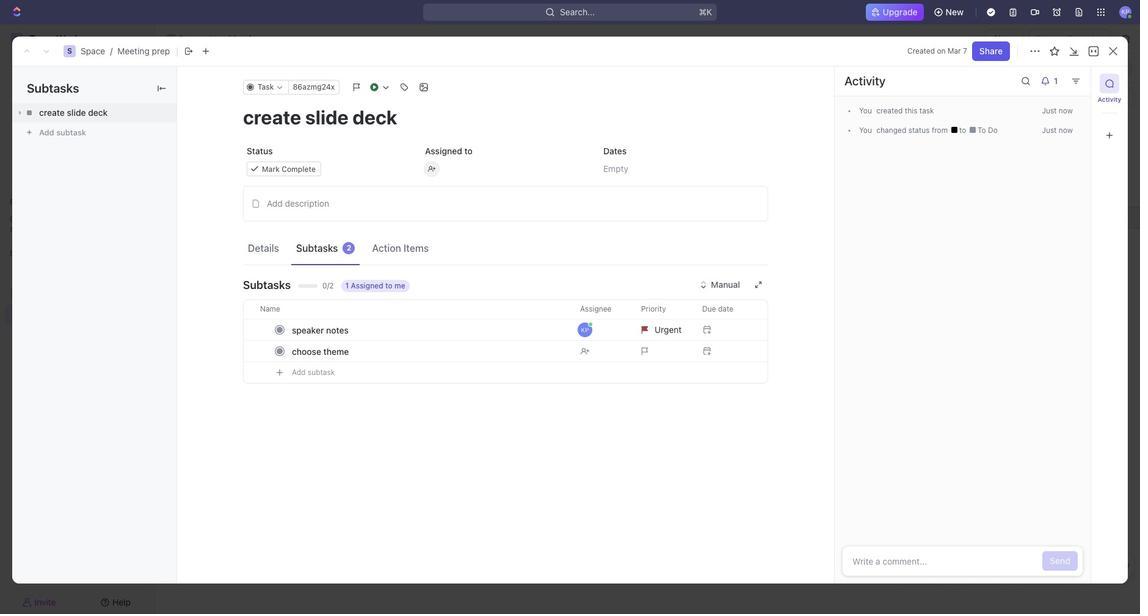 Task type: vqa. For each thing, say whether or not it's contained in the screenshot.
Bob'S Workspace, , Element
no



Task type: describe. For each thing, give the bounding box(es) containing it.
this
[[905, 106, 918, 115]]

status
[[908, 126, 930, 135]]

2 button
[[290, 212, 308, 224]]

hide button
[[946, 60, 983, 77]]

speaker
[[292, 325, 324, 336]]

invite user image
[[22, 598, 32, 609]]

manual
[[711, 280, 740, 290]]

1 horizontal spatial space, , element
[[64, 45, 76, 57]]

slide inside create slide deck link
[[67, 107, 86, 118]]

space / meeting prep |
[[81, 45, 178, 57]]

created
[[877, 106, 903, 115]]

1 horizontal spatial meeting prep link
[[213, 32, 285, 46]]

2 horizontal spatial subtasks
[[296, 243, 338, 254]]

spaces
[[10, 249, 36, 258]]

speaker notes
[[292, 325, 349, 336]]

s space /
[[169, 34, 211, 44]]

0 horizontal spatial add subtask
[[39, 128, 86, 137]]

|
[[176, 45, 178, 57]]

2 inside button
[[302, 213, 306, 222]]

1 for 1
[[1054, 76, 1058, 86]]

dashboards link
[[5, 122, 150, 141]]

to left do
[[978, 126, 986, 135]]

0 vertical spatial kp button
[[1116, 2, 1135, 22]]

86azmg24x
[[293, 82, 335, 92]]

0 horizontal spatial subtask
[[56, 128, 86, 137]]

just for changed status from
[[1042, 126, 1057, 135]]

status
[[247, 146, 273, 156]]

hide
[[960, 63, 979, 74]]

favorites
[[10, 198, 42, 207]]

you for you created this task
[[859, 106, 872, 115]]

created
[[908, 46, 935, 56]]

choose
[[292, 347, 321, 357]]

on
[[937, 46, 946, 56]]

0 horizontal spatial add task
[[219, 234, 255, 245]]

customize button
[[985, 60, 1047, 77]]

add down docs
[[39, 128, 54, 137]]

meeting prep
[[229, 34, 282, 44]]

task sidebar navigation tab list
[[1096, 74, 1123, 145]]

search button
[[896, 60, 943, 77]]

changed
[[877, 126, 906, 135]]

deck inside create slide deck link
[[88, 107, 108, 118]]

mark complete button
[[243, 158, 412, 180]]

due date
[[702, 305, 733, 314]]

share for share button on the right of 7
[[979, 46, 1003, 56]]

complete
[[282, 165, 316, 174]]

due
[[702, 305, 716, 314]]

1 button
[[1036, 71, 1066, 91]]

create slide deck link
[[12, 103, 176, 123]]

0 vertical spatial add subtask button
[[12, 123, 176, 142]]

1 vertical spatial create slide deck
[[219, 213, 288, 223]]

docs
[[29, 105, 49, 115]]

upgrade link
[[866, 4, 924, 21]]

inbox link
[[5, 80, 150, 100]]

board link
[[216, 60, 242, 77]]

now for created this task
[[1059, 106, 1073, 115]]

automations button
[[1029, 30, 1093, 48]]

/ inside space / meeting prep |
[[110, 46, 113, 56]]

1 vertical spatial s
[[67, 46, 72, 56]]

list link
[[179, 60, 196, 77]]

add up add description
[[275, 173, 289, 182]]

to down edit task name 'text box'
[[464, 146, 473, 156]]

activity inside task sidebar content 'section'
[[845, 74, 886, 88]]

choose theme link
[[289, 343, 570, 361]]

space, , element inside sidebar navigation
[[11, 288, 23, 300]]

home
[[29, 64, 53, 74]]

send
[[1050, 556, 1071, 567]]

&
[[1109, 563, 1114, 571]]

1 horizontal spatial add subtask button
[[243, 363, 800, 384]]

created on mar 7
[[908, 46, 967, 56]]

task
[[920, 106, 934, 115]]

excel & csv
[[1090, 563, 1130, 571]]

docs link
[[5, 101, 150, 120]]

0/2
[[322, 282, 334, 291]]

86azmg24x button
[[288, 80, 340, 95]]

assigned to
[[425, 146, 473, 156]]

0 horizontal spatial create
[[39, 107, 65, 118]]

1 vertical spatial kp button
[[573, 319, 634, 341]]

theme
[[323, 347, 349, 357]]

to do
[[976, 126, 998, 135]]

name
[[260, 305, 280, 314]]

search...
[[560, 7, 595, 17]]

kp for the topmost kp dropdown button
[[1121, 8, 1130, 15]]

empty
[[603, 164, 628, 174]]

add description
[[267, 198, 329, 209]]

items
[[404, 243, 429, 254]]

0 horizontal spatial assigned
[[351, 282, 383, 291]]

0 vertical spatial subtasks
[[27, 81, 79, 95]]

board
[[219, 63, 242, 74]]

home link
[[5, 59, 150, 79]]

customize
[[1001, 63, 1044, 74]]

task inside 'dropdown button'
[[258, 82, 274, 92]]

invite button
[[5, 594, 74, 612]]

0 vertical spatial create slide deck
[[39, 107, 108, 118]]

details button
[[243, 237, 284, 260]]

prep inside space / meeting prep |
[[152, 46, 170, 56]]

to add favorites to your sidebar.
[[10, 215, 121, 234]]

just now for changed status from
[[1042, 126, 1073, 135]]

to left "me"
[[385, 282, 393, 291]]

add
[[50, 215, 63, 224]]

csv
[[1116, 563, 1130, 571]]

1 vertical spatial add subtask
[[292, 368, 335, 377]]

now for changed status from
[[1059, 126, 1073, 135]]

assignee
[[580, 305, 612, 314]]

task button
[[243, 80, 289, 95]]

space link
[[81, 46, 105, 56]]



Task type: locate. For each thing, give the bounding box(es) containing it.
just now down search tasks... text box
[[1042, 126, 1073, 135]]

space, , element up space / meeting prep |
[[166, 34, 176, 44]]

automations
[[1035, 34, 1086, 44]]

add inside button
[[267, 198, 283, 209]]

slide up details button
[[247, 213, 266, 223]]

s inside navigation
[[15, 289, 20, 299]]

notes
[[326, 325, 349, 336]]

activity
[[845, 74, 886, 88], [1098, 96, 1121, 103]]

0 horizontal spatial add subtask button
[[12, 123, 176, 142]]

0 horizontal spatial create slide deck
[[39, 107, 108, 118]]

1 assigned to me
[[345, 282, 405, 291]]

action items
[[372, 243, 429, 254]]

task sidebar content section
[[832, 67, 1091, 584]]

prep left | in the top left of the page
[[152, 46, 170, 56]]

add subtask
[[39, 128, 86, 137], [292, 368, 335, 377]]

1 for 1 assigned to me
[[345, 282, 349, 291]]

do
[[988, 126, 998, 135]]

just down 1 dropdown button
[[1042, 106, 1057, 115]]

meeting inside space / meeting prep |
[[117, 46, 150, 56]]

0 horizontal spatial subtasks
[[27, 81, 79, 95]]

sidebar.
[[10, 225, 37, 234]]

to left add
[[41, 215, 48, 224]]

dates
[[603, 146, 627, 156]]

0 horizontal spatial meeting prep link
[[117, 46, 170, 56]]

2 you from the top
[[859, 126, 872, 135]]

2 vertical spatial s
[[15, 289, 20, 299]]

new button
[[929, 2, 971, 22]]

date
[[718, 305, 733, 314]]

2 vertical spatial add task button
[[214, 233, 260, 247]]

1 vertical spatial 2
[[347, 243, 351, 253]]

now down 1 dropdown button
[[1059, 106, 1073, 115]]

0 vertical spatial 1
[[1054, 76, 1058, 86]]

1 vertical spatial subtask
[[308, 368, 335, 377]]

1 horizontal spatial /
[[208, 34, 211, 44]]

description
[[285, 198, 329, 209]]

0 horizontal spatial 1
[[345, 282, 349, 291]]

space up | in the top left of the page
[[178, 34, 203, 44]]

0 vertical spatial prep
[[264, 34, 282, 44]]

1 vertical spatial add task
[[275, 173, 308, 182]]

s
[[169, 35, 173, 43], [67, 46, 72, 56], [15, 289, 20, 299]]

0 vertical spatial assigned
[[425, 146, 462, 156]]

s inside 's space /'
[[169, 35, 173, 43]]

1 just from the top
[[1042, 106, 1057, 115]]

action
[[372, 243, 401, 254]]

1 just now from the top
[[1042, 106, 1073, 115]]

1 horizontal spatial create
[[219, 213, 245, 223]]

due date button
[[695, 300, 756, 319]]

0 vertical spatial s
[[169, 35, 173, 43]]

subtasks
[[27, 81, 79, 95], [296, 243, 338, 254], [243, 279, 291, 292]]

choose theme
[[292, 347, 349, 357]]

1 horizontal spatial meeting
[[229, 34, 261, 44]]

1 vertical spatial deck
[[268, 213, 288, 223]]

s up 'home' link
[[67, 46, 72, 56]]

to left to do
[[959, 126, 968, 135]]

create slide deck
[[39, 107, 108, 118], [219, 213, 288, 223]]

priority
[[641, 305, 666, 314]]

manual button
[[694, 275, 747, 295], [694, 275, 747, 295]]

create slide deck up details button
[[219, 213, 288, 223]]

0 vertical spatial activity
[[845, 74, 886, 88]]

0 horizontal spatial deck
[[88, 107, 108, 118]]

add subtask down docs link on the left of page
[[39, 128, 86, 137]]

you left changed on the top right of page
[[859, 126, 872, 135]]

0 vertical spatial /
[[208, 34, 211, 44]]

0 vertical spatial space
[[178, 34, 203, 44]]

1 vertical spatial meeting
[[117, 46, 150, 56]]

1 vertical spatial /
[[110, 46, 113, 56]]

0 horizontal spatial /
[[110, 46, 113, 56]]

2 down description
[[302, 213, 306, 222]]

0 vertical spatial add task
[[1060, 64, 1093, 73]]

just
[[1042, 106, 1057, 115], [1042, 126, 1057, 135]]

you created this task
[[859, 106, 934, 115]]

1 up search tasks... text box
[[1054, 76, 1058, 86]]

0 vertical spatial add subtask
[[39, 128, 86, 137]]

/
[[208, 34, 211, 44], [110, 46, 113, 56]]

add down automations button at right
[[1060, 64, 1074, 73]]

1 vertical spatial you
[[859, 126, 872, 135]]

inbox
[[29, 84, 51, 95]]

space, , element up 'home' link
[[64, 45, 76, 57]]

meeting prep link left | in the top left of the page
[[117, 46, 170, 56]]

details
[[248, 243, 279, 254]]

mark complete
[[262, 165, 316, 174]]

0 horizontal spatial kp button
[[573, 319, 634, 341]]

1 vertical spatial space, , element
[[64, 45, 76, 57]]

add down choose
[[292, 368, 306, 377]]

share right 7
[[979, 46, 1003, 56]]

0 vertical spatial space, , element
[[166, 34, 176, 44]]

just now down 1 dropdown button
[[1042, 106, 1073, 115]]

1 horizontal spatial space
[[178, 34, 203, 44]]

empty button
[[600, 158, 768, 180]]

1 horizontal spatial kp
[[1121, 8, 1130, 15]]

1 vertical spatial space
[[81, 46, 105, 56]]

subtask down docs link on the left of page
[[56, 128, 86, 137]]

mark
[[262, 165, 280, 174]]

meeting prep link
[[213, 32, 285, 46], [117, 46, 170, 56]]

now
[[1059, 106, 1073, 115], [1059, 126, 1073, 135]]

1 horizontal spatial subtasks
[[243, 279, 291, 292]]

2 vertical spatial space, , element
[[11, 288, 23, 300]]

action items button
[[367, 237, 434, 260]]

just now
[[1042, 106, 1073, 115], [1042, 126, 1073, 135]]

slide up dashboards link
[[67, 107, 86, 118]]

assignee button
[[573, 300, 634, 319]]

0 vertical spatial 2
[[302, 213, 306, 222]]

1 vertical spatial share
[[979, 46, 1003, 56]]

1 horizontal spatial activity
[[1098, 96, 1121, 103]]

1 horizontal spatial 1
[[1054, 76, 1058, 86]]

from
[[932, 126, 948, 135]]

0 horizontal spatial s
[[15, 289, 20, 299]]

space inside space / meeting prep |
[[81, 46, 105, 56]]

1 horizontal spatial prep
[[264, 34, 282, 44]]

Search tasks... text field
[[1011, 89, 1133, 107]]

prep up the task 'dropdown button'
[[264, 34, 282, 44]]

7
[[963, 46, 967, 56]]

search
[[912, 63, 940, 74]]

create
[[39, 107, 65, 118], [219, 213, 245, 223]]

share button up customize button
[[986, 29, 1024, 49]]

1 vertical spatial activity
[[1098, 96, 1121, 103]]

2 just now from the top
[[1042, 126, 1073, 135]]

0 vertical spatial kp
[[1121, 8, 1130, 15]]

0 vertical spatial deck
[[88, 107, 108, 118]]

0 vertical spatial now
[[1059, 106, 1073, 115]]

0 vertical spatial just now
[[1042, 106, 1073, 115]]

1 horizontal spatial subtask
[[308, 368, 335, 377]]

s down spaces
[[15, 289, 20, 299]]

urgent button
[[634, 319, 695, 341]]

you left created
[[859, 106, 872, 115]]

sidebar navigation
[[0, 24, 156, 615]]

1 vertical spatial add task button
[[261, 170, 312, 185]]

1 vertical spatial 1
[[345, 282, 349, 291]]

1 vertical spatial prep
[[152, 46, 170, 56]]

1 vertical spatial just
[[1042, 126, 1057, 135]]

2 just from the top
[[1042, 126, 1057, 135]]

to left your
[[97, 215, 104, 224]]

space, , element down spaces
[[11, 288, 23, 300]]

1 vertical spatial add subtask button
[[243, 363, 800, 384]]

kp
[[1121, 8, 1130, 15], [581, 327, 589, 334]]

0 horizontal spatial meeting
[[117, 46, 150, 56]]

you for you
[[859, 126, 872, 135]]

2 left action
[[347, 243, 351, 253]]

0 vertical spatial slide
[[67, 107, 86, 118]]

share up customize button
[[993, 34, 1017, 44]]

0 horizontal spatial space, , element
[[11, 288, 23, 300]]

just now for created this task
[[1042, 106, 1073, 115]]

0 vertical spatial add task button
[[1055, 61, 1097, 76]]

0 vertical spatial you
[[859, 106, 872, 115]]

1 vertical spatial kp
[[581, 327, 589, 334]]

deck up dashboards link
[[88, 107, 108, 118]]

s up space / meeting prep |
[[169, 35, 173, 43]]

0 horizontal spatial space
[[81, 46, 105, 56]]

favorites
[[65, 215, 95, 224]]

send button
[[1043, 552, 1078, 572]]

deck left 2 button
[[268, 213, 288, 223]]

share button right 7
[[972, 42, 1010, 61]]

1 vertical spatial create
[[219, 213, 245, 223]]

0 vertical spatial create
[[39, 107, 65, 118]]

just down search tasks... text box
[[1042, 126, 1057, 135]]

meeting prep link up board
[[213, 32, 285, 46]]

priority button
[[634, 300, 695, 319]]

add left description
[[267, 198, 283, 209]]

you
[[859, 106, 872, 115], [859, 126, 872, 135]]

1 horizontal spatial assigned
[[425, 146, 462, 156]]

1 horizontal spatial 2
[[347, 243, 351, 253]]

list
[[181, 63, 196, 74]]

to
[[959, 126, 968, 135], [978, 126, 986, 135], [464, 146, 473, 156], [41, 215, 48, 224], [97, 215, 104, 224], [385, 282, 393, 291]]

Edit task name text field
[[243, 106, 768, 129]]

click
[[10, 215, 29, 224]]

deck
[[88, 107, 108, 118], [268, 213, 288, 223]]

1 horizontal spatial add subtask
[[292, 368, 335, 377]]

1 horizontal spatial kp button
[[1116, 2, 1135, 22]]

1 horizontal spatial slide
[[247, 213, 266, 223]]

2 now from the top
[[1059, 126, 1073, 135]]

create slide deck up dashboards link
[[39, 107, 108, 118]]

excel
[[1090, 563, 1108, 571]]

add left details
[[219, 234, 235, 245]]

2 vertical spatial add task
[[219, 234, 255, 245]]

add
[[1060, 64, 1074, 73], [39, 128, 54, 137], [275, 173, 289, 182], [267, 198, 283, 209], [219, 234, 235, 245], [292, 368, 306, 377]]

⌘k
[[699, 7, 712, 17]]

favorites button
[[5, 195, 54, 210]]

changed status from
[[874, 126, 950, 135]]

add task
[[1060, 64, 1093, 73], [275, 173, 308, 182], [219, 234, 255, 245]]

urgent
[[655, 325, 682, 335]]

0 horizontal spatial kp
[[581, 327, 589, 334]]

your
[[106, 215, 121, 224]]

1 horizontal spatial add task
[[275, 173, 308, 182]]

share button
[[986, 29, 1024, 49], [972, 42, 1010, 61]]

0 vertical spatial just
[[1042, 106, 1057, 115]]

kp for kp dropdown button to the bottom
[[581, 327, 589, 334]]

assigned
[[425, 146, 462, 156], [351, 282, 383, 291]]

0 vertical spatial meeting
[[229, 34, 261, 44]]

1 horizontal spatial s
[[67, 46, 72, 56]]

share for share button over customize button
[[993, 34, 1017, 44]]

1 vertical spatial just now
[[1042, 126, 1073, 135]]

1 inside dropdown button
[[1054, 76, 1058, 86]]

space up 'home' link
[[81, 46, 105, 56]]

1 horizontal spatial create slide deck
[[219, 213, 288, 223]]

0 horizontal spatial slide
[[67, 107, 86, 118]]

create up dashboards
[[39, 107, 65, 118]]

prep
[[264, 34, 282, 44], [152, 46, 170, 56]]

2 vertical spatial subtasks
[[243, 279, 291, 292]]

0 horizontal spatial prep
[[152, 46, 170, 56]]

meeting up board
[[229, 34, 261, 44]]

subtasks down home
[[27, 81, 79, 95]]

invite
[[35, 598, 56, 608]]

1 horizontal spatial deck
[[268, 213, 288, 223]]

activity inside task sidebar navigation tab list
[[1098, 96, 1121, 103]]

create up details button
[[219, 213, 245, 223]]

1 vertical spatial assigned
[[351, 282, 383, 291]]

now down search tasks... text box
[[1059, 126, 1073, 135]]

subtasks up the name
[[243, 279, 291, 292]]

mar
[[948, 46, 961, 56]]

1 right 0/2
[[345, 282, 349, 291]]

1 now from the top
[[1059, 106, 1073, 115]]

space, , element
[[166, 34, 176, 44], [64, 45, 76, 57], [11, 288, 23, 300]]

meeting
[[229, 34, 261, 44], [117, 46, 150, 56]]

subtasks down 2 button
[[296, 243, 338, 254]]

just for created this task
[[1042, 106, 1057, 115]]

meeting right space link
[[117, 46, 150, 56]]

2 horizontal spatial space, , element
[[166, 34, 176, 44]]

2 horizontal spatial s
[[169, 35, 173, 43]]

2 horizontal spatial add task
[[1060, 64, 1093, 73]]

add subtask down choose
[[292, 368, 335, 377]]

1 vertical spatial now
[[1059, 126, 1073, 135]]

slide
[[67, 107, 86, 118], [247, 213, 266, 223]]

0 horizontal spatial activity
[[845, 74, 886, 88]]

subtask down choose theme
[[308, 368, 335, 377]]

add description button
[[247, 194, 764, 214]]

1 you from the top
[[859, 106, 872, 115]]

me
[[395, 282, 405, 291]]

task
[[1076, 64, 1093, 73], [258, 82, 274, 92], [291, 173, 308, 182], [237, 234, 255, 245]]



